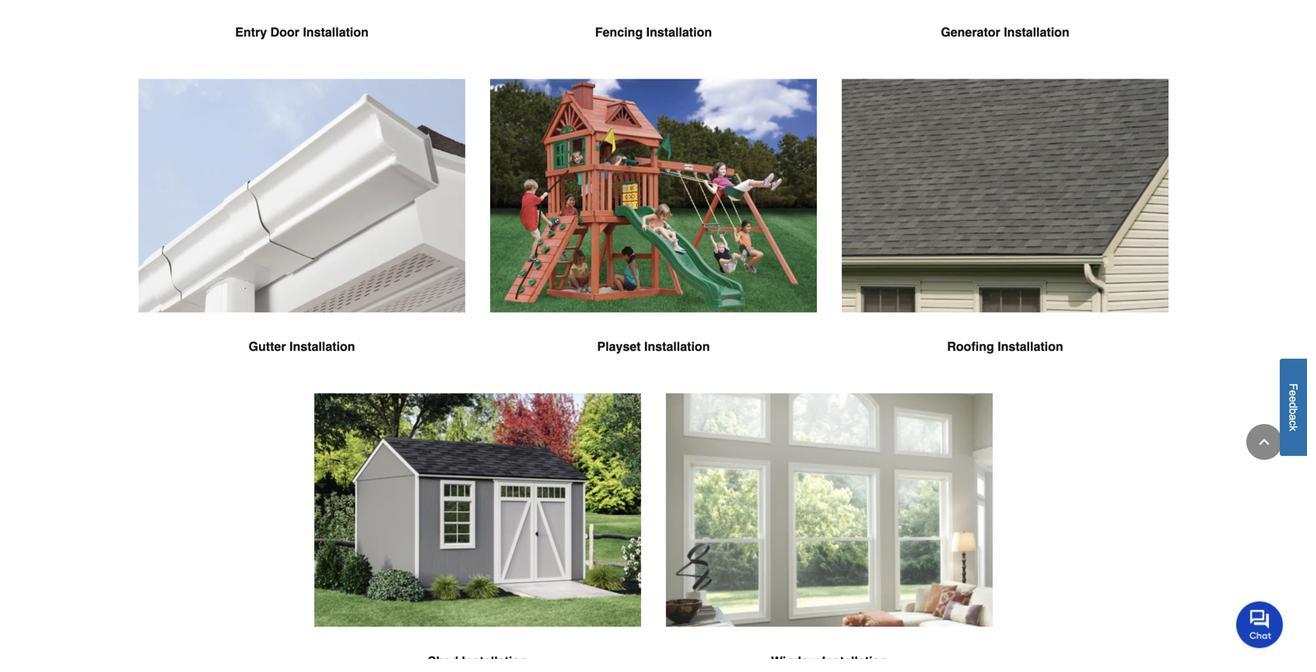 Task type: locate. For each thing, give the bounding box(es) containing it.
e up d
[[1288, 390, 1301, 396]]

installation right gutter
[[290, 340, 355, 354]]

installation right playset
[[645, 340, 710, 354]]

installation right roofing
[[998, 340, 1064, 354]]

chat invite button image
[[1237, 601, 1285, 649]]

gutter
[[249, 340, 286, 354]]

fencing installation link
[[490, 0, 817, 79]]

a close-up of a gray-colored roof. image
[[842, 79, 1169, 312]]

installation right generator
[[1005, 25, 1070, 39]]

installation right fencing
[[647, 25, 712, 39]]

scroll to top element
[[1247, 424, 1283, 460]]

1 e from the top
[[1288, 390, 1301, 396]]

fencing installation
[[596, 25, 712, 39]]

door
[[271, 25, 300, 39]]

gutter installation
[[249, 340, 355, 354]]

installation right door
[[303, 25, 369, 39]]

e up b
[[1288, 396, 1301, 403]]

a
[[1288, 415, 1301, 421]]

f e e d b a c k button
[[1281, 359, 1308, 456]]

e
[[1288, 390, 1301, 396], [1288, 396, 1301, 403]]

roofing
[[948, 340, 995, 354]]

2 e from the top
[[1288, 396, 1301, 403]]

c
[[1288, 421, 1301, 426]]

chevron up image
[[1257, 434, 1273, 450]]

installation
[[303, 25, 369, 39], [647, 25, 712, 39], [1005, 25, 1070, 39], [290, 340, 355, 354], [645, 340, 710, 354], [998, 340, 1064, 354]]

b
[[1288, 409, 1301, 415]]

installation for fencing installation
[[647, 25, 712, 39]]

f e e d b a c k
[[1288, 384, 1301, 432]]



Task type: vqa. For each thing, say whether or not it's contained in the screenshot.
A GRAY-COLORED SHED OUTSIDE IN A YARD. image
yes



Task type: describe. For each thing, give the bounding box(es) containing it.
entry door installation link
[[139, 0, 466, 79]]

f
[[1288, 384, 1301, 390]]

d
[[1288, 403, 1301, 409]]

entry
[[235, 25, 267, 39]]

gutters on the outside of a home. image
[[139, 79, 466, 312]]

gutter installation link
[[139, 79, 466, 394]]

a wood playset with children playing on it. image
[[490, 79, 817, 312]]

roofing installation link
[[842, 79, 1169, 394]]

playset installation
[[598, 340, 710, 354]]

generator installation link
[[842, 0, 1169, 79]]

a gray-colored shed outside in a yard. image
[[315, 394, 642, 627]]

roofing installation
[[948, 340, 1064, 354]]

fencing
[[596, 25, 643, 39]]

installation for generator installation
[[1005, 25, 1070, 39]]

generator installation
[[942, 25, 1070, 39]]

installation for playset installation
[[645, 340, 710, 354]]

installation inside 'link'
[[303, 25, 369, 39]]

entry door installation
[[235, 25, 369, 39]]

playset installation link
[[490, 79, 817, 394]]

installation for roofing installation
[[998, 340, 1064, 354]]

installation for gutter installation
[[290, 340, 355, 354]]

playset
[[598, 340, 641, 354]]

three windows in a living room. image
[[666, 394, 993, 627]]

k
[[1288, 426, 1301, 432]]

generator
[[942, 25, 1001, 39]]



